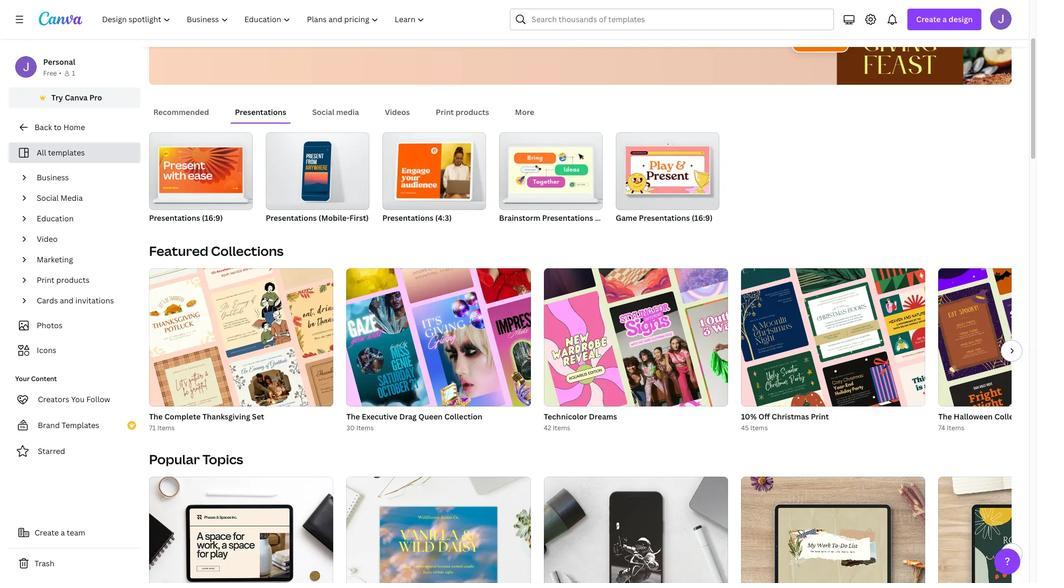 Task type: describe. For each thing, give the bounding box(es) containing it.
and for cards
[[60, 296, 74, 306]]

all
[[37, 148, 46, 158]]

brand
[[38, 420, 60, 431]]

print for print products button
[[436, 107, 454, 117]]

social for social media
[[312, 107, 335, 117]]

more button
[[511, 102, 539, 123]]

10%
[[742, 412, 757, 422]]

starred link
[[9, 441, 141, 463]]

free
[[43, 69, 57, 78]]

presentations (16:9)
[[149, 213, 223, 223]]

design
[[949, 14, 973, 24]]

pro
[[89, 92, 102, 103]]

items inside the complete thanksgiving set 71 items
[[157, 424, 175, 433]]

social for social media
[[37, 193, 59, 203]]

content
[[31, 375, 57, 384]]

45
[[742, 424, 749, 433]]

•
[[59, 69, 62, 78]]

recommended button
[[149, 102, 214, 123]]

vintage image
[[742, 477, 926, 584]]

create
[[229, 27, 252, 37]]

photos link
[[15, 316, 134, 336]]

halloween
[[954, 412, 993, 422]]

a for design
[[943, 14, 947, 24]]

print inside 10% off christmas print 45 items
[[811, 412, 829, 422]]

presentations for presentations
[[235, 107, 286, 117]]

game
[[616, 213, 637, 223]]

technicolor dreams link
[[544, 411, 729, 423]]

cards and invitations
[[37, 296, 114, 306]]

create for create a team
[[35, 528, 59, 538]]

the complete thanksgiving set link
[[149, 411, 334, 423]]

thanksgiving
[[203, 412, 250, 422]]

social media
[[37, 193, 83, 203]]

presentations (mobile-first) link
[[266, 132, 370, 225]]

create a team button
[[9, 523, 141, 544]]

off
[[759, 412, 770, 422]]

Search search field
[[532, 9, 828, 30]]

videos
[[385, 107, 410, 117]]

brand templates
[[38, 420, 99, 431]]

celebrate
[[175, 27, 211, 37]]

(16:9) for brainstorm presentations (16:9)
[[595, 213, 616, 223]]

design your thanksgiving image
[[753, 0, 1012, 85]]

popular topics
[[149, 451, 243, 469]]

queen
[[419, 412, 443, 422]]

the complete thanksgiving set 71 items
[[149, 412, 264, 433]]

items inside the technicolor dreams 42 items
[[553, 424, 571, 433]]

back
[[35, 122, 52, 132]]

items inside the executive drag queen collection 30 items
[[357, 424, 374, 433]]

game presentations (16:9)
[[616, 213, 713, 223]]

print for print products link
[[37, 275, 55, 285]]

brainstorm presentations (16:9) link
[[499, 132, 616, 225]]

all templates
[[37, 148, 85, 158]]

christmas
[[772, 412, 810, 422]]

invitations
[[75, 296, 114, 306]]

space image
[[544, 477, 729, 584]]

popular
[[149, 451, 200, 469]]

set
[[252, 412, 264, 422]]

recommended
[[153, 107, 209, 117]]

71
[[149, 424, 156, 433]]

creators
[[38, 395, 69, 405]]

presentations inside "link"
[[543, 213, 594, 223]]

brainstorm
[[499, 213, 541, 223]]

items inside the halloween collection 74 items
[[947, 424, 965, 433]]

print products button
[[432, 102, 494, 123]]

brainstorm presentations (16:9)
[[499, 213, 616, 223]]

featured collections
[[149, 242, 284, 260]]

media
[[61, 193, 83, 203]]

(16:9) for game presentations (16:9)
[[692, 213, 713, 223]]

templates
[[62, 420, 99, 431]]

create a design button
[[908, 9, 982, 30]]

create for create a design
[[917, 14, 941, 24]]

video
[[37, 234, 58, 244]]

celebrate and create link
[[166, 22, 261, 43]]

game presentation (16:9) image inside game presentations (16:9) link
[[626, 147, 710, 194]]

game presentations (16:9) link
[[616, 132, 720, 225]]

presentations (16:9) link
[[149, 132, 253, 225]]

marketing link
[[32, 250, 134, 270]]

photos
[[37, 321, 63, 331]]

cards and invitations link
[[32, 291, 134, 311]]

(mobile-
[[319, 213, 350, 223]]

and for celebrate
[[213, 27, 227, 37]]

collection inside the executive drag queen collection 30 items
[[445, 412, 483, 422]]



Task type: vqa. For each thing, say whether or not it's contained in the screenshot.
Untitled
no



Task type: locate. For each thing, give the bounding box(es) containing it.
social inside social media button
[[312, 107, 335, 117]]

brand templates link
[[9, 415, 141, 437]]

print inside print products link
[[37, 275, 55, 285]]

the halloween collection link
[[939, 411, 1038, 423]]

0 horizontal spatial print
[[37, 275, 55, 285]]

presentation (mobile-first) image
[[266, 132, 370, 210], [302, 147, 332, 196]]

starred
[[38, 446, 65, 457]]

presentation (16:9) image
[[149, 132, 253, 210], [159, 148, 243, 193]]

team
[[67, 528, 85, 538]]

items inside 10% off christmas print 45 items
[[751, 424, 768, 433]]

(16:9) inside brainstorm presentations (16:9) "link"
[[595, 213, 616, 223]]

the executive drag queen collection link
[[347, 411, 531, 423]]

2 items from the left
[[357, 424, 374, 433]]

None search field
[[510, 9, 835, 30]]

back to home
[[35, 122, 85, 132]]

3 the from the left
[[939, 412, 953, 422]]

the up 71
[[149, 412, 163, 422]]

(16:9)
[[202, 213, 223, 223], [595, 213, 616, 223], [692, 213, 713, 223]]

0 vertical spatial create
[[917, 14, 941, 24]]

items down the technicolor
[[553, 424, 571, 433]]

collection
[[445, 412, 483, 422], [995, 412, 1033, 422]]

0 vertical spatial and
[[213, 27, 227, 37]]

icons
[[37, 345, 56, 356]]

(4:3)
[[436, 213, 452, 223]]

create inside create a team button
[[35, 528, 59, 538]]

a inside dropdown button
[[943, 14, 947, 24]]

2 horizontal spatial print
[[811, 412, 829, 422]]

3 items from the left
[[553, 424, 571, 433]]

print products inside print products button
[[436, 107, 489, 117]]

collection inside the halloween collection 74 items
[[995, 412, 1033, 422]]

print up cards
[[37, 275, 55, 285]]

0 vertical spatial products
[[456, 107, 489, 117]]

1 horizontal spatial collection
[[995, 412, 1033, 422]]

create a team
[[35, 528, 85, 538]]

social down business
[[37, 193, 59, 203]]

0 vertical spatial social
[[312, 107, 335, 117]]

to
[[54, 122, 62, 132]]

0 horizontal spatial create
[[35, 528, 59, 538]]

executive
[[362, 412, 398, 422]]

10% off christmas print link
[[742, 411, 926, 423]]

and inside "link"
[[213, 27, 227, 37]]

1 vertical spatial a
[[61, 528, 65, 538]]

1 horizontal spatial print
[[436, 107, 454, 117]]

1 horizontal spatial products
[[456, 107, 489, 117]]

presentations for presentations (4:3)
[[383, 213, 434, 223]]

products inside button
[[456, 107, 489, 117]]

creators you follow
[[38, 395, 110, 405]]

print products for print products link
[[37, 275, 90, 285]]

items right 30 at the bottom left
[[357, 424, 374, 433]]

items down off
[[751, 424, 768, 433]]

(16:9) inside game presentations (16:9) link
[[692, 213, 713, 223]]

the
[[149, 412, 163, 422], [347, 412, 360, 422], [939, 412, 953, 422]]

the for the complete thanksgiving set
[[149, 412, 163, 422]]

home
[[63, 122, 85, 132]]

1 horizontal spatial (16:9)
[[595, 213, 616, 223]]

presentations for presentations (16:9)
[[149, 213, 200, 223]]

3 (16:9) from the left
[[692, 213, 713, 223]]

2 (16:9) from the left
[[595, 213, 616, 223]]

0 horizontal spatial print products
[[37, 275, 90, 285]]

5 items from the left
[[947, 424, 965, 433]]

create inside create a design dropdown button
[[917, 14, 941, 24]]

game presentation (16:9) image
[[616, 132, 720, 210], [626, 147, 710, 194]]

1 items from the left
[[157, 424, 175, 433]]

collection right 'queen'
[[445, 412, 483, 422]]

presentations for presentations (mobile-first)
[[266, 213, 317, 223]]

dreams
[[589, 412, 618, 422]]

0 horizontal spatial products
[[56, 275, 90, 285]]

products left more
[[456, 107, 489, 117]]

1 horizontal spatial social
[[312, 107, 335, 117]]

presentations
[[235, 107, 286, 117], [149, 213, 200, 223], [266, 213, 317, 223], [383, 213, 434, 223], [543, 213, 594, 223], [639, 213, 690, 223]]

(16:9) inside presentations (16:9) link
[[202, 213, 223, 223]]

the executive drag queen collection 30 items
[[347, 412, 483, 433]]

0 vertical spatial print products
[[436, 107, 489, 117]]

social media button
[[308, 102, 364, 123]]

2 horizontal spatial the
[[939, 412, 953, 422]]

print right christmas
[[811, 412, 829, 422]]

marketing
[[37, 255, 73, 265]]

presentations (4:3)
[[383, 213, 452, 223]]

the inside the halloween collection 74 items
[[939, 412, 953, 422]]

top level navigation element
[[95, 9, 434, 30]]

business
[[37, 172, 69, 183]]

small business image
[[149, 477, 334, 584]]

1 horizontal spatial create
[[917, 14, 941, 24]]

try
[[51, 92, 63, 103]]

0 horizontal spatial (16:9)
[[202, 213, 223, 223]]

video link
[[32, 229, 134, 250]]

education
[[37, 213, 74, 224]]

the inside the complete thanksgiving set 71 items
[[149, 412, 163, 422]]

business link
[[32, 168, 134, 188]]

print products link
[[32, 270, 134, 291]]

topics
[[203, 451, 243, 469]]

canva
[[65, 92, 88, 103]]

media
[[336, 107, 359, 117]]

0 horizontal spatial the
[[149, 412, 163, 422]]

1 vertical spatial create
[[35, 528, 59, 538]]

print inside print products button
[[436, 107, 454, 117]]

presentations (mobile-first)
[[266, 213, 369, 223]]

you
[[71, 395, 85, 405]]

social inside social media link
[[37, 193, 59, 203]]

videos button
[[381, 102, 414, 123]]

0 vertical spatial print
[[436, 107, 454, 117]]

a left "team"
[[61, 528, 65, 538]]

presentation (4:3) image inside presentations (4:3) link
[[397, 143, 471, 199]]

social media
[[312, 107, 359, 117]]

presentation (16:9) image inside presentations (16:9) link
[[159, 148, 243, 193]]

presentations (4:3) link
[[383, 132, 486, 225]]

create a design
[[917, 14, 973, 24]]

create left "team"
[[35, 528, 59, 538]]

2 the from the left
[[347, 412, 360, 422]]

items right 71
[[157, 424, 175, 433]]

drag
[[400, 412, 417, 422]]

trash
[[35, 559, 54, 569]]

creators you follow link
[[9, 389, 141, 411]]

back to home link
[[9, 117, 141, 138]]

portfolio image
[[939, 477, 1038, 584]]

1 (16:9) from the left
[[202, 213, 223, 223]]

items right 74
[[947, 424, 965, 433]]

a inside button
[[61, 528, 65, 538]]

education link
[[32, 209, 134, 229]]

first)
[[350, 213, 369, 223]]

42
[[544, 424, 552, 433]]

products for print products button
[[456, 107, 489, 117]]

the inside the executive drag queen collection 30 items
[[347, 412, 360, 422]]

1 collection from the left
[[445, 412, 483, 422]]

print products inside print products link
[[37, 275, 90, 285]]

1 vertical spatial print
[[37, 275, 55, 285]]

collections
[[211, 242, 284, 260]]

1 vertical spatial and
[[60, 296, 74, 306]]

collection right halloween
[[995, 412, 1033, 422]]

1 horizontal spatial the
[[347, 412, 360, 422]]

print products
[[436, 107, 489, 117], [37, 275, 90, 285]]

1 vertical spatial print products
[[37, 275, 90, 285]]

1 the from the left
[[149, 412, 163, 422]]

4 items from the left
[[751, 424, 768, 433]]

your content
[[15, 375, 57, 384]]

0 horizontal spatial social
[[37, 193, 59, 203]]

presentation (mobile-first) image inside presentations (mobile-first) link
[[302, 147, 332, 196]]

0 horizontal spatial a
[[61, 528, 65, 538]]

1 horizontal spatial print products
[[436, 107, 489, 117]]

0 vertical spatial a
[[943, 14, 947, 24]]

celebrate and create
[[175, 27, 252, 37]]

more
[[515, 107, 535, 117]]

social left "media"
[[312, 107, 335, 117]]

2 horizontal spatial (16:9)
[[692, 213, 713, 223]]

74
[[939, 424, 946, 433]]

jacob simon image
[[991, 8, 1012, 30]]

icons link
[[15, 341, 134, 361]]

the for the halloween collection
[[939, 412, 953, 422]]

1 horizontal spatial and
[[213, 27, 227, 37]]

a for team
[[61, 528, 65, 538]]

free •
[[43, 69, 62, 78]]

presentations inside button
[[235, 107, 286, 117]]

30
[[347, 424, 355, 433]]

products for print products link
[[56, 275, 90, 285]]

your
[[15, 375, 30, 384]]

personal
[[43, 57, 75, 67]]

the for the executive drag queen collection
[[347, 412, 360, 422]]

print products for print products button
[[436, 107, 489, 117]]

complete
[[165, 412, 201, 422]]

presentation (4:3) image
[[383, 132, 486, 210], [397, 143, 471, 199]]

the up 74
[[939, 412, 953, 422]]

trash link
[[9, 553, 141, 575]]

0 horizontal spatial and
[[60, 296, 74, 306]]

2 collection from the left
[[995, 412, 1033, 422]]

presentations button
[[231, 102, 291, 123]]

try canva pro button
[[9, 88, 141, 108]]

1
[[72, 69, 75, 78]]

1 horizontal spatial a
[[943, 14, 947, 24]]

10% off christmas print 45 items
[[742, 412, 829, 433]]

aesthetic image
[[347, 477, 531, 584]]

and left create
[[213, 27, 227, 37]]

0 horizontal spatial collection
[[445, 412, 483, 422]]

brainstorm presentation (16:9) image
[[499, 132, 603, 210], [510, 148, 593, 193]]

create left design
[[917, 14, 941, 24]]

featured
[[149, 242, 208, 260]]

products up cards and invitations at the bottom of the page
[[56, 275, 90, 285]]

and right cards
[[60, 296, 74, 306]]

the up 30 at the bottom left
[[347, 412, 360, 422]]

2 vertical spatial print
[[811, 412, 829, 422]]

1 vertical spatial products
[[56, 275, 90, 285]]

a left design
[[943, 14, 947, 24]]

print right 'videos'
[[436, 107, 454, 117]]

social media link
[[32, 188, 134, 209]]

1 vertical spatial social
[[37, 193, 59, 203]]



